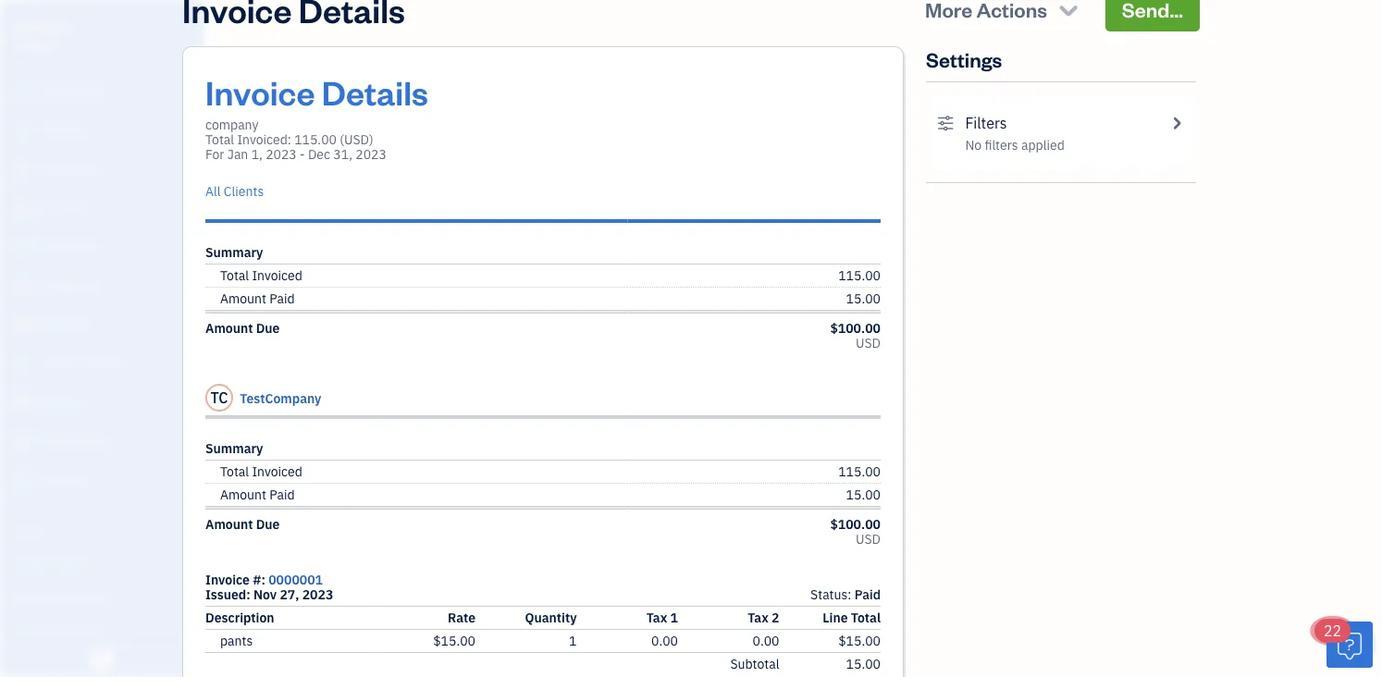 Task type: describe. For each thing, give the bounding box(es) containing it.
line total
[[823, 609, 881, 626]]

1 15.00 from the top
[[846, 290, 881, 307]]

chart image
[[12, 432, 34, 451]]

testcompany
[[240, 390, 321, 407]]

#
[[253, 571, 261, 588]]

expense image
[[12, 277, 34, 295]]

status : paid
[[810, 586, 881, 603]]

team members
[[14, 556, 94, 571]]

2 $100.00 usd from the top
[[830, 516, 881, 548]]

settings image
[[937, 112, 954, 134]]

paid
[[854, 586, 881, 603]]

: left 27,
[[261, 571, 265, 588]]

issued
[[205, 586, 246, 603]]

27,
[[280, 586, 299, 603]]

rate
[[448, 609, 475, 626]]

1 paid from the top
[[269, 290, 295, 307]]

items and services link
[[5, 582, 198, 614]]

1 horizontal spatial 1
[[670, 609, 678, 626]]

1 due from the top
[[256, 320, 280, 337]]

money image
[[12, 393, 34, 412]]

22 button
[[1315, 619, 1373, 668]]

1 amount due from the top
[[205, 320, 280, 337]]

: inside invoice details company total invoiced : 115.00 ( usd ) for jan 1, 2023 - dec 31, 2023
[[287, 131, 291, 148]]

2 $100.00 from the top
[[830, 516, 881, 533]]

1 vertical spatial 115.00
[[838, 267, 881, 284]]

quantity
[[525, 609, 577, 626]]

2 0.00 from the left
[[753, 632, 779, 649]]

1 $15.00 from the left
[[433, 632, 475, 649]]

0 horizontal spatial 2023
[[266, 146, 297, 163]]

1 amount paid from the top
[[220, 290, 295, 307]]

all clients
[[205, 183, 264, 200]]

bank connections
[[14, 624, 109, 639]]

2 15.00 from the top
[[846, 486, 881, 503]]

main element
[[0, 0, 250, 677]]

invoice # : 0000001 issued : nov 27, 2023
[[205, 571, 333, 603]]

invoice details company total invoiced : 115.00 ( usd ) for jan 1, 2023 - dec 31, 2023
[[205, 69, 428, 163]]

2 vertical spatial invoiced
[[252, 463, 302, 480]]

1 vertical spatial invoiced
[[252, 267, 302, 284]]

nov
[[253, 586, 277, 603]]

tax for tax 2
[[748, 609, 769, 626]]

settings
[[926, 46, 1002, 72]]

1,
[[251, 146, 263, 163]]

2 due from the top
[[256, 516, 280, 533]]

team members link
[[5, 548, 198, 580]]

estimate image
[[12, 160, 34, 179]]

connections
[[43, 624, 109, 639]]

tax 2
[[748, 609, 779, 626]]

project image
[[12, 315, 34, 334]]

details
[[322, 69, 428, 113]]

total down paid
[[851, 609, 881, 626]]

chevronright image
[[1168, 112, 1185, 134]]

items
[[14, 590, 42, 605]]

pants
[[220, 632, 253, 649]]

and
[[45, 590, 64, 605]]

no
[[965, 136, 982, 154]]

31,
[[333, 146, 352, 163]]

tax 1
[[646, 609, 678, 626]]

company inside invoice details company total invoiced : 115.00 ( usd ) for jan 1, 2023 - dec 31, 2023
[[205, 116, 259, 133]]

members
[[45, 556, 94, 571]]

dec
[[308, 146, 330, 163]]

bank
[[14, 624, 40, 639]]

applied
[[1021, 136, 1065, 154]]

0000001
[[268, 571, 323, 588]]

owner
[[15, 37, 52, 52]]

filters
[[965, 113, 1007, 133]]

team
[[14, 556, 43, 571]]

company owner
[[15, 17, 72, 52]]

1 $100.00 usd from the top
[[830, 320, 881, 352]]



Task type: vqa. For each thing, say whether or not it's contained in the screenshot.
$15.00
yes



Task type: locate. For each thing, give the bounding box(es) containing it.
0 vertical spatial summary
[[205, 244, 263, 261]]

amount due up tc
[[205, 320, 280, 337]]

1 horizontal spatial tax
[[748, 609, 769, 626]]

2 summary from the top
[[205, 440, 263, 457]]

total inside invoice details company total invoiced : 115.00 ( usd ) for jan 1, 2023 - dec 31, 2023
[[205, 131, 234, 148]]

0 horizontal spatial $15.00
[[433, 632, 475, 649]]

invoice image
[[12, 199, 34, 217]]

1 vertical spatial invoice
[[205, 571, 250, 588]]

no filters applied
[[965, 136, 1065, 154]]

1 vertical spatial 15.00
[[846, 486, 881, 503]]

1 horizontal spatial company
[[205, 116, 259, 133]]

1 vertical spatial 1
[[569, 632, 577, 649]]

payment image
[[12, 238, 34, 256]]

tc
[[210, 388, 228, 407]]

0 vertical spatial company
[[15, 17, 72, 35]]

2 $15.00 from the left
[[838, 632, 881, 649]]

company up owner on the left top
[[15, 17, 72, 35]]

due up #
[[256, 516, 280, 533]]

(
[[340, 131, 344, 148]]

3 15.00 from the top
[[846, 655, 881, 673]]

0.00 down tax 2
[[753, 632, 779, 649]]

1 tax from the left
[[646, 609, 667, 626]]

invoiced left -
[[237, 131, 287, 148]]

summary
[[205, 244, 263, 261], [205, 440, 263, 457]]

2023
[[266, 146, 297, 163], [355, 146, 387, 163], [302, 586, 333, 603]]

all
[[205, 183, 221, 200]]

2 vertical spatial 115.00
[[838, 463, 881, 480]]

0 vertical spatial amount paid
[[220, 290, 295, 307]]

0 horizontal spatial 1
[[569, 632, 577, 649]]

1 horizontal spatial $15.00
[[838, 632, 881, 649]]

usd inside invoice details company total invoiced : 115.00 ( usd ) for jan 1, 2023 - dec 31, 2023
[[344, 131, 369, 148]]

total invoiced
[[220, 267, 302, 284], [220, 463, 302, 480]]

line
[[823, 609, 848, 626]]

due
[[256, 320, 280, 337], [256, 516, 280, 533]]

total invoiced down clients
[[220, 267, 302, 284]]

15.00
[[846, 290, 881, 307], [846, 486, 881, 503], [846, 655, 881, 673]]

0.00 down tax 1
[[651, 632, 678, 649]]

0 vertical spatial usd
[[344, 131, 369, 148]]

2023 right 31,
[[355, 146, 387, 163]]

client image
[[12, 121, 34, 140]]

1 vertical spatial company
[[205, 116, 259, 133]]

filters
[[985, 136, 1018, 154]]

2
[[772, 609, 779, 626]]

2023 left -
[[266, 146, 297, 163]]

1 0.00 from the left
[[651, 632, 678, 649]]

tax for tax 1
[[646, 609, 667, 626]]

description
[[205, 609, 274, 626]]

115.00 inside invoice details company total invoiced : 115.00 ( usd ) for jan 1, 2023 - dec 31, 2023
[[294, 131, 337, 148]]

clients
[[224, 183, 264, 200]]

2 paid from the top
[[269, 486, 295, 503]]

bank connections link
[[5, 616, 198, 648]]

0 horizontal spatial 0.00
[[651, 632, 678, 649]]

apps
[[14, 521, 41, 537]]

invoiced down clients
[[252, 267, 302, 284]]

1 vertical spatial amount paid
[[220, 486, 295, 503]]

invoiced down testcompany
[[252, 463, 302, 480]]

2023 inside the invoice # : 0000001 issued : nov 27, 2023
[[302, 586, 333, 603]]

0 vertical spatial due
[[256, 320, 280, 337]]

subtotal
[[730, 655, 779, 673]]

company inside main element
[[15, 17, 72, 35]]

: left paid
[[848, 586, 851, 603]]

amount paid
[[220, 290, 295, 307], [220, 486, 295, 503]]

invoice up 1,
[[205, 69, 315, 113]]

1 summary from the top
[[205, 244, 263, 261]]

: left -
[[287, 131, 291, 148]]

timer image
[[12, 354, 34, 373]]

$100.00
[[830, 320, 881, 337], [830, 516, 881, 533]]

: left nov
[[246, 586, 250, 603]]

0 horizontal spatial tax
[[646, 609, 667, 626]]

0 vertical spatial amount due
[[205, 320, 280, 337]]

1 vertical spatial usd
[[856, 334, 881, 352]]

1 horizontal spatial 2023
[[302, 586, 333, 603]]

115.00
[[294, 131, 337, 148], [838, 267, 881, 284], [838, 463, 881, 480]]

)
[[369, 131, 373, 148]]

total left 1,
[[205, 131, 234, 148]]

$100.00 usd
[[830, 320, 881, 352], [830, 516, 881, 548]]

summary down "all clients"
[[205, 244, 263, 261]]

invoice for details
[[205, 69, 315, 113]]

jan
[[227, 146, 248, 163]]

0 vertical spatial paid
[[269, 290, 295, 307]]

0 vertical spatial 115.00
[[294, 131, 337, 148]]

1 vertical spatial $100.00 usd
[[830, 516, 881, 548]]

1 vertical spatial $100.00
[[830, 516, 881, 533]]

$15.00
[[433, 632, 475, 649], [838, 632, 881, 649]]

$15.00 down the line total
[[838, 632, 881, 649]]

1 vertical spatial paid
[[269, 486, 295, 503]]

1 vertical spatial amount due
[[205, 516, 280, 533]]

usd
[[344, 131, 369, 148], [856, 334, 881, 352], [856, 531, 881, 548]]

1 vertical spatial summary
[[205, 440, 263, 457]]

2023 right 27,
[[302, 586, 333, 603]]

2 invoice from the top
[[205, 571, 250, 588]]

total down "all clients"
[[220, 267, 249, 284]]

-
[[300, 146, 305, 163]]

0.00
[[651, 632, 678, 649], [753, 632, 779, 649]]

0 vertical spatial total invoiced
[[220, 267, 302, 284]]

0 vertical spatial 15.00
[[846, 290, 881, 307]]

invoiced inside invoice details company total invoiced : 115.00 ( usd ) for jan 1, 2023 - dec 31, 2023
[[237, 131, 287, 148]]

2 amount paid from the top
[[220, 486, 295, 503]]

tax
[[646, 609, 667, 626], [748, 609, 769, 626]]

:
[[287, 131, 291, 148], [261, 571, 265, 588], [246, 586, 250, 603], [848, 586, 851, 603]]

for
[[205, 146, 224, 163]]

company
[[15, 17, 72, 35], [205, 116, 259, 133]]

$15.00 down rate
[[433, 632, 475, 649]]

items and services
[[14, 590, 112, 605]]

1 invoice from the top
[[205, 69, 315, 113]]

2 horizontal spatial 2023
[[355, 146, 387, 163]]

apps link
[[5, 513, 198, 546]]

1 vertical spatial due
[[256, 516, 280, 533]]

1 $100.00 from the top
[[830, 320, 881, 337]]

company up jan
[[205, 116, 259, 133]]

invoice inside invoice details company total invoiced : 115.00 ( usd ) for jan 1, 2023 - dec 31, 2023
[[205, 69, 315, 113]]

invoice for #
[[205, 571, 250, 588]]

total
[[205, 131, 234, 148], [220, 267, 249, 284], [220, 463, 249, 480], [851, 609, 881, 626]]

amount
[[220, 290, 266, 307], [205, 320, 253, 337], [220, 486, 266, 503], [205, 516, 253, 533]]

0 vertical spatial invoice
[[205, 69, 315, 113]]

services
[[67, 590, 112, 605]]

1 down quantity at the bottom of the page
[[569, 632, 577, 649]]

0 vertical spatial $100.00
[[830, 320, 881, 337]]

0 horizontal spatial company
[[15, 17, 72, 35]]

2 vertical spatial usd
[[856, 531, 881, 548]]

2 tax from the left
[[748, 609, 769, 626]]

status
[[810, 586, 848, 603]]

invoice left #
[[205, 571, 250, 588]]

resource center badge image
[[1327, 622, 1373, 668]]

2 vertical spatial 15.00
[[846, 655, 881, 673]]

invoice inside the invoice # : 0000001 issued : nov 27, 2023
[[205, 571, 250, 588]]

invoiced
[[237, 131, 287, 148], [252, 267, 302, 284], [252, 463, 302, 480]]

freshbooks image
[[87, 648, 117, 670]]

0 vertical spatial 1
[[670, 609, 678, 626]]

1 horizontal spatial 0.00
[[753, 632, 779, 649]]

dashboard image
[[12, 82, 34, 101]]

0 vertical spatial $100.00 usd
[[830, 320, 881, 352]]

1
[[670, 609, 678, 626], [569, 632, 577, 649]]

total down tc
[[220, 463, 249, 480]]

2 amount due from the top
[[205, 516, 280, 533]]

summary down tc
[[205, 440, 263, 457]]

2 total invoiced from the top
[[220, 463, 302, 480]]

chevrondown image
[[1056, 0, 1081, 22]]

due up testcompany
[[256, 320, 280, 337]]

report image
[[12, 471, 34, 489]]

0 vertical spatial invoiced
[[237, 131, 287, 148]]

0000001 link
[[268, 571, 323, 588]]

1 total invoiced from the top
[[220, 267, 302, 284]]

invoice
[[205, 69, 315, 113], [205, 571, 250, 588]]

amount due
[[205, 320, 280, 337], [205, 516, 280, 533]]

total invoiced down testcompany
[[220, 463, 302, 480]]

22
[[1324, 621, 1342, 641]]

paid
[[269, 290, 295, 307], [269, 486, 295, 503]]

1 vertical spatial total invoiced
[[220, 463, 302, 480]]

1 left tax 2
[[670, 609, 678, 626]]

amount due up #
[[205, 516, 280, 533]]



